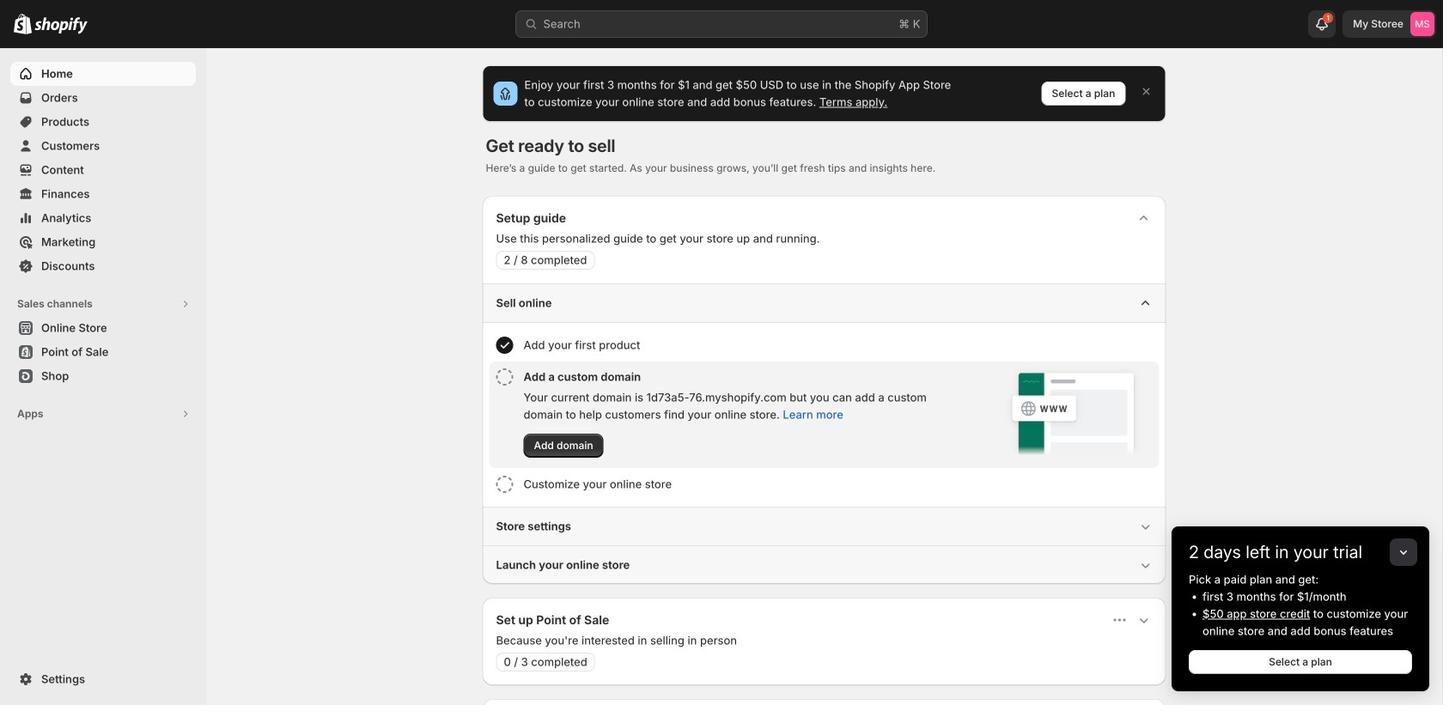 Task type: describe. For each thing, give the bounding box(es) containing it.
guide categories group
[[483, 284, 1167, 584]]

add a custom domain group
[[489, 362, 1160, 468]]

my storee image
[[1411, 12, 1435, 36]]

0 horizontal spatial shopify image
[[14, 14, 32, 34]]



Task type: vqa. For each thing, say whether or not it's contained in the screenshot.
the rightmost SHOPIFY image
yes



Task type: locate. For each thing, give the bounding box(es) containing it.
mark customize your online store as done image
[[496, 476, 514, 493]]

1 horizontal spatial shopify image
[[34, 17, 88, 34]]

setup guide region
[[483, 196, 1167, 584]]

add your first product group
[[489, 330, 1160, 361]]

mark add a custom domain as done image
[[496, 369, 514, 386]]

sell online group
[[483, 284, 1167, 507]]

shopify image
[[14, 14, 32, 34], [34, 17, 88, 34]]

mark add your first product as not done image
[[496, 337, 514, 354]]

customize your online store group
[[489, 469, 1160, 500]]



